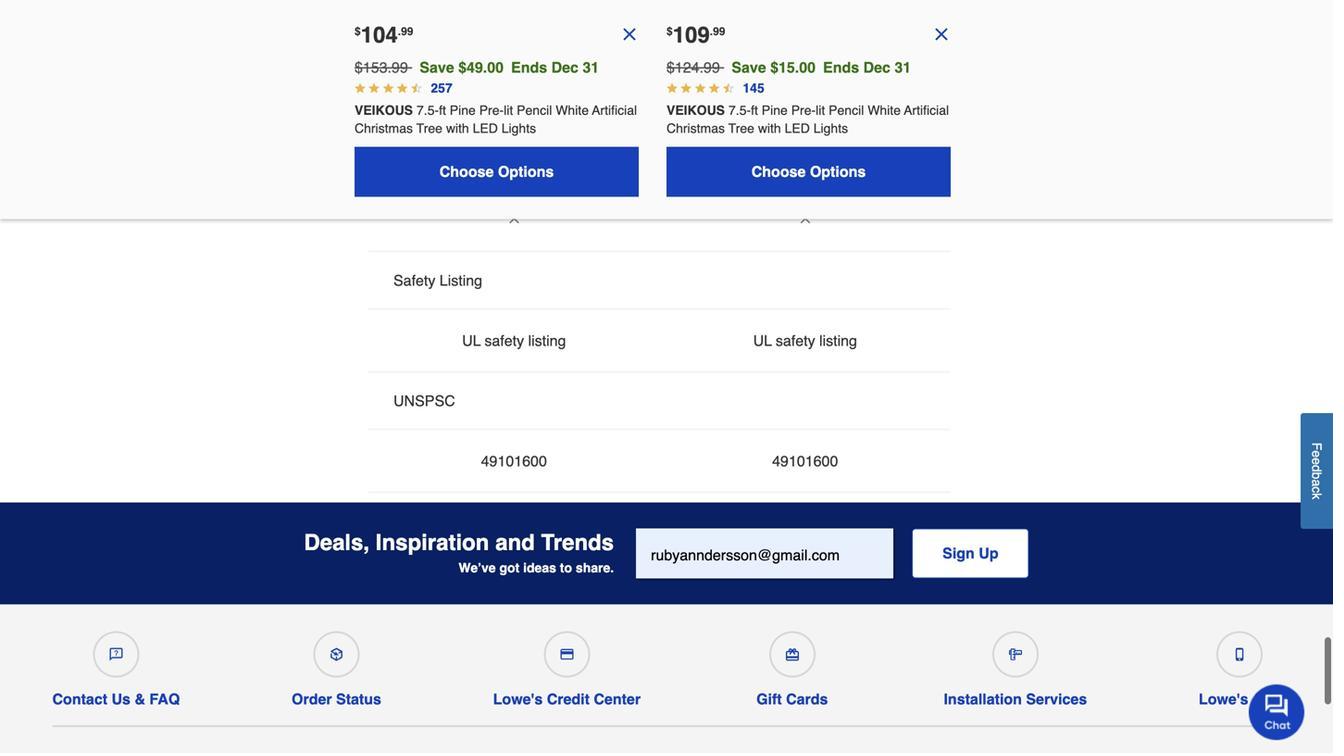 Task type: describe. For each thing, give the bounding box(es) containing it.
2 safety from the left
[[776, 332, 816, 349]]

save for 109
[[732, 59, 767, 76]]

109
[[673, 22, 710, 48]]

2 ul from the left
[[754, 332, 772, 349]]

app
[[1253, 691, 1281, 708]]

5 4.5 out of 5 stars image from the left
[[695, 82, 706, 94]]

1 ft from the left
[[439, 103, 446, 118]]

&
[[135, 691, 145, 708]]

save $15.00 ends dec 31
[[732, 59, 912, 76]]

gift cards link
[[753, 624, 832, 708]]

3 4.5 out of 5 stars image from the left
[[681, 82, 692, 94]]

Email Address email field
[[636, 529, 894, 579]]

k
[[1310, 493, 1325, 499]]

2 4.5 out of 5 stars image from the left
[[383, 82, 394, 94]]

d
[[1310, 465, 1325, 472]]

up
[[979, 545, 999, 562]]

unspsc
[[394, 392, 455, 409]]

6 4.5 out of 5 stars element from the left
[[667, 82, 678, 94]]

installation
[[944, 691, 1023, 708]]

order
[[292, 691, 332, 708]]

order status link
[[292, 624, 382, 708]]

inspiration
[[376, 530, 489, 555]]

7 4.5 out of 5 stars element from the left
[[681, 82, 692, 94]]

2 lit from the left
[[816, 103, 826, 118]]

installation services
[[944, 691, 1088, 708]]

4 4.5 out of 5 stars image from the left
[[723, 82, 734, 94]]

1 pre- from the left
[[480, 103, 504, 118]]

2 ft from the left
[[751, 103, 759, 118]]

1 tree from the left
[[417, 121, 443, 136]]

$ for 109
[[667, 25, 673, 38]]

sign up button
[[912, 529, 1030, 579]]

order status
[[292, 691, 382, 708]]

1 choose from the left
[[440, 163, 494, 180]]

to
[[560, 561, 572, 575]]

lowe's for lowe's credit center
[[493, 691, 543, 708]]

we've
[[459, 561, 496, 575]]

$124.99
[[667, 59, 720, 76]]

2 e from the top
[[1310, 458, 1325, 465]]

lowe's credit center
[[493, 691, 641, 708]]

f e e d b a c k button
[[1301, 413, 1334, 529]]

1 lit from the left
[[504, 103, 513, 118]]

deals,
[[304, 530, 370, 555]]

99 for 104
[[401, 25, 413, 38]]

contact us & faq
[[52, 691, 180, 708]]

services
[[1027, 691, 1088, 708]]

2 pencil from the left
[[829, 103, 864, 118]]

2 artificial from the left
[[904, 103, 949, 118]]

2 options from the left
[[810, 163, 866, 180]]

2 christmas from the left
[[667, 121, 725, 136]]

mobile image
[[1234, 648, 1247, 661]]

. for 109
[[710, 25, 713, 38]]

gift card image
[[786, 648, 799, 661]]

$153.99
[[355, 59, 408, 76]]

save for 104
[[420, 59, 454, 76]]

2 veikous from the left
[[667, 103, 725, 118]]

c
[[1310, 486, 1325, 493]]

dimensions image
[[1009, 648, 1022, 661]]

deals, inspiration and trends we've got ideas to share.
[[304, 530, 614, 575]]

1 veikous from the left
[[355, 103, 413, 118]]

1 pine from the left
[[450, 103, 476, 118]]

2 ul safety listing from the left
[[754, 332, 858, 349]]

safety
[[394, 272, 436, 289]]

10 4.5 out of 5 stars element from the left
[[723, 82, 734, 94]]

1 with from the left
[[446, 121, 469, 136]]

1 led from the left
[[473, 121, 498, 136]]

pickup image
[[330, 648, 343, 661]]

2 pine from the left
[[762, 103, 788, 118]]

6 4.5 out of 5 stars image from the left
[[709, 82, 720, 94]]

trends
[[541, 530, 614, 555]]

ideas
[[523, 561, 557, 575]]

2 listing from the left
[[820, 332, 858, 349]]

. for 104
[[398, 25, 401, 38]]

1 artificial from the left
[[592, 103, 637, 118]]

lowe's app link
[[1199, 624, 1281, 708]]

2 49101600 from the left
[[773, 452, 839, 470]]

credit
[[547, 691, 590, 708]]

contact us & faq link
[[52, 624, 180, 708]]

status
[[336, 691, 382, 708]]

2 7.5-ft pine pre-lit pencil white artificial christmas tree with led lights from the left
[[667, 103, 953, 136]]

1 christmas from the left
[[355, 121, 413, 136]]



Task type: locate. For each thing, give the bounding box(es) containing it.
2 ends from the left
[[823, 59, 860, 76]]

2 4.5 out of 5 stars image from the left
[[397, 82, 408, 94]]

faq
[[149, 691, 180, 708]]

1 horizontal spatial 31
[[895, 59, 912, 76]]

1 4.5 out of 5 stars image from the left
[[369, 82, 380, 94]]

4.5 out of 5 stars element
[[355, 82, 366, 94], [369, 82, 380, 94], [383, 82, 394, 94], [397, 82, 408, 94], [411, 82, 422, 94], [667, 82, 678, 94], [681, 82, 692, 94], [695, 82, 706, 94], [709, 82, 720, 94], [723, 82, 734, 94]]

49101600
[[481, 452, 547, 470], [773, 452, 839, 470]]

1 pencil from the left
[[517, 103, 552, 118]]

pencil
[[517, 103, 552, 118], [829, 103, 864, 118]]

1 ul from the left
[[462, 332, 481, 349]]

1 horizontal spatial white
[[868, 103, 901, 118]]

. up $153.99
[[398, 25, 401, 38]]

4.5 out of 5 stars image
[[369, 82, 380, 94], [383, 82, 394, 94], [411, 82, 422, 94], [667, 82, 678, 94], [695, 82, 706, 94], [709, 82, 720, 94]]

0 horizontal spatial ends
[[511, 59, 548, 76]]

2 tree from the left
[[729, 121, 755, 136]]

choose options for 2nd "choose options" button
[[752, 163, 866, 180]]

ft
[[439, 103, 446, 118], [751, 103, 759, 118]]

ul safety listing
[[462, 332, 566, 349], [754, 332, 858, 349]]

2 choose options button from the left
[[667, 147, 951, 197]]

dec right $15.00
[[864, 59, 891, 76]]

pre- down $49.00
[[480, 103, 504, 118]]

1 choose options button from the left
[[355, 147, 639, 197]]

1 horizontal spatial 7.5-
[[729, 103, 751, 118]]

1 horizontal spatial pine
[[762, 103, 788, 118]]

e
[[1310, 450, 1325, 458], [1310, 458, 1325, 465]]

7.5-ft pine pre-lit pencil white artificial christmas tree with led lights
[[355, 103, 641, 136], [667, 103, 953, 136]]

with
[[446, 121, 469, 136], [758, 121, 781, 136]]

center
[[594, 691, 641, 708]]

1 horizontal spatial with
[[758, 121, 781, 136]]

$15.00
[[771, 59, 816, 76]]

f e e d b a c k
[[1310, 442, 1325, 499]]

99 inside $ 109 . 99
[[713, 25, 726, 38]]

veikous down $153.99
[[355, 103, 413, 118]]

credit card image
[[561, 648, 574, 661]]

0 horizontal spatial christmas
[[355, 121, 413, 136]]

dec
[[552, 59, 579, 76], [864, 59, 891, 76]]

99 for 109
[[713, 25, 726, 38]]

options
[[498, 163, 554, 180], [810, 163, 866, 180]]

led down $15.00
[[785, 121, 810, 136]]

listing
[[440, 272, 483, 289]]

$49.00
[[459, 59, 504, 76]]

1 . from the left
[[398, 25, 401, 38]]

1 horizontal spatial choose options
[[752, 163, 866, 180]]

145
[[743, 81, 765, 95]]

1 safety from the left
[[485, 332, 524, 349]]

4 4.5 out of 5 stars image from the left
[[667, 82, 678, 94]]

. up the "$124.99"
[[710, 25, 713, 38]]

99
[[401, 25, 413, 38], [713, 25, 726, 38]]

1 horizontal spatial lowe's
[[1199, 691, 1249, 708]]

0 horizontal spatial artificial
[[592, 103, 637, 118]]

save $49.00 ends dec 31
[[420, 59, 599, 76]]

1 horizontal spatial tree
[[729, 121, 755, 136]]

gift
[[757, 691, 782, 708]]

1 horizontal spatial 49101600
[[773, 452, 839, 470]]

99 inside $ 104 . 99
[[401, 25, 413, 38]]

ft down 145
[[751, 103, 759, 118]]

ends right $15.00
[[823, 59, 860, 76]]

lit
[[504, 103, 513, 118], [816, 103, 826, 118]]

safety listing
[[394, 272, 483, 289]]

$ for 104
[[355, 25, 361, 38]]

0 horizontal spatial with
[[446, 121, 469, 136]]

choose options for 1st "choose options" button
[[440, 163, 554, 180]]

white down save $15.00 ends dec 31
[[868, 103, 901, 118]]

1 horizontal spatial veikous
[[667, 103, 725, 118]]

99 right 109
[[713, 25, 726, 38]]

$ 104 . 99
[[355, 22, 413, 48]]

choose options
[[440, 163, 554, 180], [752, 163, 866, 180]]

b
[[1310, 472, 1325, 479]]

sign
[[943, 545, 975, 562]]

1 options from the left
[[498, 163, 554, 180]]

1 horizontal spatial lights
[[814, 121, 849, 136]]

1 lights from the left
[[502, 121, 536, 136]]

e up b
[[1310, 458, 1325, 465]]

7.5-ft pine pre-lit pencil white artificial christmas tree with led lights down save $15.00 ends dec 31
[[667, 103, 953, 136]]

2 lights from the left
[[814, 121, 849, 136]]

1 horizontal spatial choose
[[752, 163, 806, 180]]

0 vertical spatial no image
[[507, 91, 522, 106]]

1 horizontal spatial artificial
[[904, 103, 949, 118]]

0 horizontal spatial choose
[[440, 163, 494, 180]]

3 4.5 out of 5 stars element from the left
[[383, 82, 394, 94]]

$ up $153.99
[[355, 25, 361, 38]]

31 for 109
[[895, 59, 912, 76]]

7.5-ft pine pre-lit pencil white artificial christmas tree with led lights down save $49.00 ends dec 31
[[355, 103, 641, 136]]

gift cards
[[757, 691, 828, 708]]

. inside $ 104 . 99
[[398, 25, 401, 38]]

veikous down the "$124.99"
[[667, 103, 725, 118]]

2 save from the left
[[732, 59, 767, 76]]

1 horizontal spatial ends
[[823, 59, 860, 76]]

0 horizontal spatial .
[[398, 25, 401, 38]]

4 4.5 out of 5 stars element from the left
[[397, 82, 408, 94]]

1 choose options from the left
[[440, 163, 554, 180]]

dec for 109
[[864, 59, 891, 76]]

2 led from the left
[[785, 121, 810, 136]]

2 with from the left
[[758, 121, 781, 136]]

and
[[496, 530, 535, 555]]

lit down save $49.00 ends dec 31
[[504, 103, 513, 118]]

0 horizontal spatial choose options
[[440, 163, 554, 180]]

installation services link
[[944, 624, 1088, 708]]

lowe's inside "link"
[[493, 691, 543, 708]]

1 save from the left
[[420, 59, 454, 76]]

257
[[431, 81, 453, 95]]

1 lowe's from the left
[[493, 691, 543, 708]]

lowe's left the 'credit'
[[493, 691, 543, 708]]

lit down save $15.00 ends dec 31
[[816, 103, 826, 118]]

4.5 out of 5 stars image
[[355, 82, 366, 94], [397, 82, 408, 94], [681, 82, 692, 94], [723, 82, 734, 94]]

save up 145
[[732, 59, 767, 76]]

31
[[583, 59, 599, 76], [895, 59, 912, 76]]

0 horizontal spatial lit
[[504, 103, 513, 118]]

1 horizontal spatial ft
[[751, 103, 759, 118]]

1 horizontal spatial pre-
[[792, 103, 816, 118]]

2 7.5- from the left
[[729, 103, 751, 118]]

2 31 from the left
[[895, 59, 912, 76]]

1 horizontal spatial christmas
[[667, 121, 725, 136]]

lowe's left app
[[1199, 691, 1249, 708]]

pine
[[450, 103, 476, 118], [762, 103, 788, 118]]

dec for 104
[[552, 59, 579, 76]]

2 no image from the top
[[507, 211, 522, 226]]

0 horizontal spatial pre-
[[480, 103, 504, 118]]

lowe's
[[493, 691, 543, 708], [1199, 691, 1249, 708]]

lowe's for lowe's app
[[1199, 691, 1249, 708]]

3 4.5 out of 5 stars image from the left
[[411, 82, 422, 94]]

christmas down the "$124.99"
[[667, 121, 725, 136]]

no image
[[621, 25, 639, 44], [933, 25, 951, 44], [798, 91, 813, 106], [798, 211, 813, 226]]

save up 257 in the top of the page
[[420, 59, 454, 76]]

0 horizontal spatial ul
[[462, 332, 481, 349]]

pre- down $15.00
[[792, 103, 816, 118]]

1 horizontal spatial pencil
[[829, 103, 864, 118]]

lowe's credit center link
[[493, 624, 641, 708]]

1 31 from the left
[[583, 59, 599, 76]]

1 7.5- from the left
[[417, 103, 439, 118]]

pencil down save $49.00 ends dec 31
[[517, 103, 552, 118]]

0 horizontal spatial safety
[[485, 332, 524, 349]]

chat invite button image
[[1249, 684, 1306, 740]]

1 horizontal spatial ul safety listing
[[754, 332, 858, 349]]

veikous
[[355, 103, 413, 118], [667, 103, 725, 118]]

1 horizontal spatial led
[[785, 121, 810, 136]]

0 horizontal spatial options
[[498, 163, 554, 180]]

artificial
[[592, 103, 637, 118], [904, 103, 949, 118]]

sign up
[[943, 545, 999, 562]]

lights
[[502, 121, 536, 136], [814, 121, 849, 136]]

0 horizontal spatial ul safety listing
[[462, 332, 566, 349]]

1 horizontal spatial lit
[[816, 103, 826, 118]]

5 4.5 out of 5 stars element from the left
[[411, 82, 422, 94]]

cards
[[786, 691, 828, 708]]

share.
[[576, 561, 614, 575]]

104
[[361, 22, 398, 48]]

7.5-
[[417, 103, 439, 118], [729, 103, 751, 118]]

1 49101600 from the left
[[481, 452, 547, 470]]

1 7.5-ft pine pre-lit pencil white artificial christmas tree with led lights from the left
[[355, 103, 641, 136]]

99 right 104
[[401, 25, 413, 38]]

1 4.5 out of 5 stars image from the left
[[355, 82, 366, 94]]

customer care image
[[110, 648, 123, 661]]

listing
[[528, 332, 566, 349], [820, 332, 858, 349]]

0 horizontal spatial ft
[[439, 103, 446, 118]]

2 pre- from the left
[[792, 103, 816, 118]]

ul
[[462, 332, 481, 349], [754, 332, 772, 349]]

1 no image from the top
[[507, 91, 522, 106]]

0 horizontal spatial save
[[420, 59, 454, 76]]

1 $ from the left
[[355, 25, 361, 38]]

1 horizontal spatial listing
[[820, 332, 858, 349]]

$ inside $ 109 . 99
[[667, 25, 673, 38]]

2 $ from the left
[[667, 25, 673, 38]]

ends right $49.00
[[511, 59, 548, 76]]

pine down 257 in the top of the page
[[450, 103, 476, 118]]

1 horizontal spatial choose options button
[[667, 147, 951, 197]]

1 vertical spatial no image
[[507, 211, 522, 226]]

lights down save $49.00 ends dec 31
[[502, 121, 536, 136]]

2 lowe's from the left
[[1199, 691, 1249, 708]]

1 horizontal spatial options
[[810, 163, 866, 180]]

$ up the "$124.99"
[[667, 25, 673, 38]]

2 4.5 out of 5 stars element from the left
[[369, 82, 380, 94]]

1 dec from the left
[[552, 59, 579, 76]]

ft down 257 in the top of the page
[[439, 103, 446, 118]]

a
[[1310, 479, 1325, 486]]

pencil down save $15.00 ends dec 31
[[829, 103, 864, 118]]

. inside $ 109 . 99
[[710, 25, 713, 38]]

0 horizontal spatial pencil
[[517, 103, 552, 118]]

pine down 145
[[762, 103, 788, 118]]

2 choose from the left
[[752, 163, 806, 180]]

2 choose options from the left
[[752, 163, 866, 180]]

0 horizontal spatial lights
[[502, 121, 536, 136]]

choose
[[440, 163, 494, 180], [752, 163, 806, 180]]

1 e from the top
[[1310, 450, 1325, 458]]

$
[[355, 25, 361, 38], [667, 25, 673, 38]]

1 horizontal spatial .
[[710, 25, 713, 38]]

ends for 109
[[823, 59, 860, 76]]

.
[[398, 25, 401, 38], [710, 25, 713, 38]]

$ inside $ 104 . 99
[[355, 25, 361, 38]]

9 4.5 out of 5 stars element from the left
[[709, 82, 720, 94]]

contact
[[52, 691, 107, 708]]

31 for 104
[[583, 59, 599, 76]]

1 horizontal spatial save
[[732, 59, 767, 76]]

led down $49.00
[[473, 121, 498, 136]]

1 white from the left
[[556, 103, 589, 118]]

with down 257 in the top of the page
[[446, 121, 469, 136]]

1 99 from the left
[[401, 25, 413, 38]]

f
[[1310, 442, 1325, 450]]

tree down 145
[[729, 121, 755, 136]]

christmas
[[355, 121, 413, 136], [667, 121, 725, 136]]

2 . from the left
[[710, 25, 713, 38]]

7.5- down 145
[[729, 103, 751, 118]]

with down 145
[[758, 121, 781, 136]]

white down save $49.00 ends dec 31
[[556, 103, 589, 118]]

1 ends from the left
[[511, 59, 548, 76]]

choose down 257 in the top of the page
[[440, 163, 494, 180]]

0 horizontal spatial 99
[[401, 25, 413, 38]]

1 ul safety listing from the left
[[462, 332, 566, 349]]

1 horizontal spatial dec
[[864, 59, 891, 76]]

1 horizontal spatial 7.5-ft pine pre-lit pencil white artificial christmas tree with led lights
[[667, 103, 953, 136]]

white
[[556, 103, 589, 118], [868, 103, 901, 118]]

0 horizontal spatial 49101600
[[481, 452, 547, 470]]

0 horizontal spatial $
[[355, 25, 361, 38]]

7.5- down 257 in the top of the page
[[417, 103, 439, 118]]

2 99 from the left
[[713, 25, 726, 38]]

2 white from the left
[[868, 103, 901, 118]]

choose options button
[[355, 147, 639, 197], [667, 147, 951, 197]]

0 horizontal spatial 31
[[583, 59, 599, 76]]

0 horizontal spatial 7.5-ft pine pre-lit pencil white artificial christmas tree with led lights
[[355, 103, 641, 136]]

safety
[[485, 332, 524, 349], [776, 332, 816, 349]]

1 horizontal spatial $
[[667, 25, 673, 38]]

tree
[[417, 121, 443, 136], [729, 121, 755, 136]]

save
[[420, 59, 454, 76], [732, 59, 767, 76]]

0 horizontal spatial veikous
[[355, 103, 413, 118]]

e up d
[[1310, 450, 1325, 458]]

lowe's app
[[1199, 691, 1281, 708]]

ends for 104
[[511, 59, 548, 76]]

8 4.5 out of 5 stars element from the left
[[695, 82, 706, 94]]

1 horizontal spatial safety
[[776, 332, 816, 349]]

us
[[112, 691, 131, 708]]

1 horizontal spatial 99
[[713, 25, 726, 38]]

0 horizontal spatial led
[[473, 121, 498, 136]]

lights down save $15.00 ends dec 31
[[814, 121, 849, 136]]

0 horizontal spatial choose options button
[[355, 147, 639, 197]]

ends
[[511, 59, 548, 76], [823, 59, 860, 76]]

0 horizontal spatial dec
[[552, 59, 579, 76]]

0 horizontal spatial pine
[[450, 103, 476, 118]]

choose down 145
[[752, 163, 806, 180]]

dec right $49.00
[[552, 59, 579, 76]]

$ 109 . 99
[[667, 22, 726, 48]]

no image
[[507, 91, 522, 106], [507, 211, 522, 226]]

1 horizontal spatial ul
[[754, 332, 772, 349]]

sign up form
[[636, 529, 1030, 580]]

led
[[473, 121, 498, 136], [785, 121, 810, 136]]

0 horizontal spatial lowe's
[[493, 691, 543, 708]]

2 dec from the left
[[864, 59, 891, 76]]

pre-
[[480, 103, 504, 118], [792, 103, 816, 118]]

0 horizontal spatial listing
[[528, 332, 566, 349]]

got
[[500, 561, 520, 575]]

christmas down $153.99
[[355, 121, 413, 136]]

1 listing from the left
[[528, 332, 566, 349]]

1 4.5 out of 5 stars element from the left
[[355, 82, 366, 94]]

0 horizontal spatial white
[[556, 103, 589, 118]]

0 horizontal spatial tree
[[417, 121, 443, 136]]

tree down 257 in the top of the page
[[417, 121, 443, 136]]

0 horizontal spatial 7.5-
[[417, 103, 439, 118]]



Task type: vqa. For each thing, say whether or not it's contained in the screenshot.
$ to the left
yes



